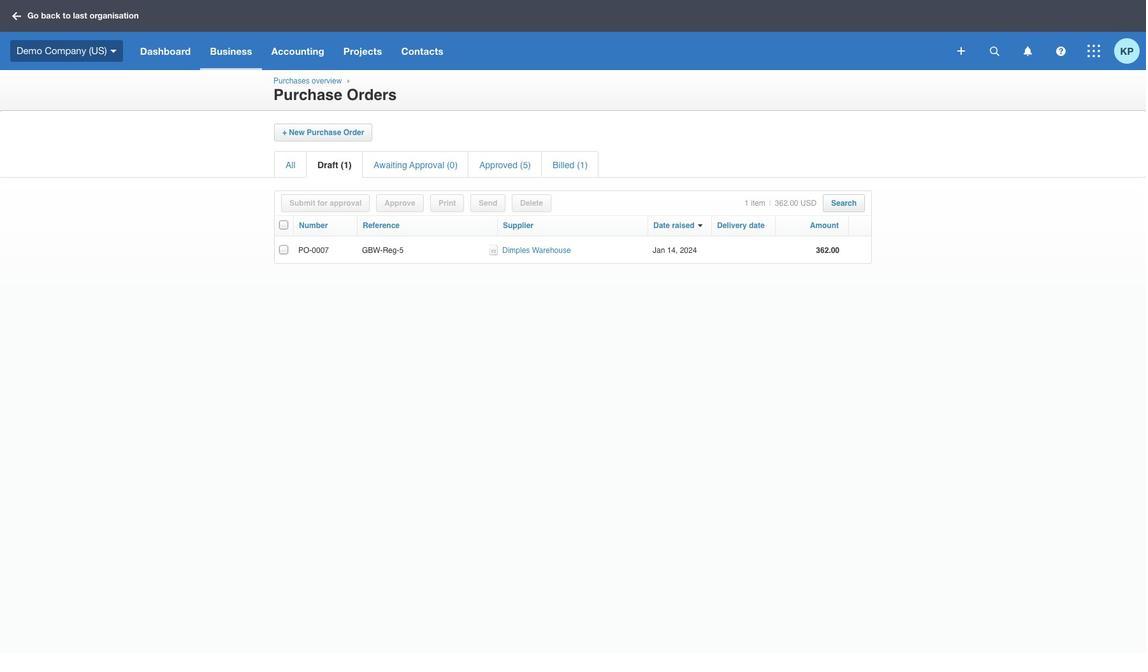 Task type: locate. For each thing, give the bounding box(es) containing it.
all
[[286, 160, 296, 170]]

supplier
[[503, 221, 534, 230]]

submit for approval
[[290, 199, 362, 208]]

all button
[[286, 160, 296, 170]]

purchase orders
[[274, 86, 397, 104]]

awaiting approval (0)
[[374, 160, 458, 170]]

approval
[[330, 199, 362, 208]]

back
[[41, 10, 60, 21]]

purchases
[[274, 77, 310, 85]]

organisation
[[90, 10, 139, 21]]

go back to last organisation
[[27, 10, 139, 21]]

reference link
[[363, 221, 400, 230]]

delete button
[[520, 199, 543, 208]]

(1)
[[341, 160, 352, 170], [577, 160, 588, 170]]

2 (1) from the left
[[577, 160, 588, 170]]

purchase
[[274, 86, 342, 104], [307, 128, 341, 137]]

to
[[63, 10, 71, 21]]

svg image
[[990, 46, 1000, 56], [110, 50, 117, 53]]

contacts button
[[392, 32, 453, 70]]

number
[[299, 221, 328, 230]]

demo company (us)
[[17, 45, 107, 56]]

search button
[[832, 199, 857, 208]]

1 vertical spatial 362.00
[[816, 246, 840, 255]]

go
[[27, 10, 39, 21]]

1 (1) from the left
[[341, 160, 352, 170]]

5
[[399, 246, 404, 255]]

date raised link
[[654, 221, 695, 230]]

awaiting approval (0) button
[[374, 160, 458, 170]]

amount link
[[810, 221, 839, 230]]

+ new purchase order button
[[282, 128, 364, 137]]

0 vertical spatial 362.00
[[775, 199, 799, 208]]

draft
[[318, 160, 338, 170]]

orders
[[347, 86, 397, 104]]

company
[[45, 45, 86, 56]]

submit
[[290, 199, 315, 208]]

svg image
[[12, 12, 21, 20], [1088, 45, 1101, 57], [1024, 46, 1032, 56], [1056, 46, 1066, 56], [958, 47, 965, 55]]

(1) for draft (1)
[[341, 160, 352, 170]]

banner
[[0, 0, 1147, 70]]

business button
[[200, 32, 262, 70]]

for
[[318, 199, 328, 208]]

accounting button
[[262, 32, 334, 70]]

0 horizontal spatial (1)
[[341, 160, 352, 170]]

kp button
[[1115, 32, 1147, 70]]

awaiting
[[374, 160, 407, 170]]

(0)
[[447, 160, 458, 170]]

contacts
[[401, 45, 444, 57]]

0 horizontal spatial 362.00
[[775, 199, 799, 208]]

dashboard link
[[131, 32, 200, 70]]

delivery
[[717, 221, 747, 230]]

accounting
[[271, 45, 324, 57]]

search
[[832, 199, 857, 208]]

gbw-reg-5
[[362, 246, 404, 255]]

jan
[[653, 246, 665, 255]]

2024
[[680, 246, 697, 255]]

1
[[745, 199, 749, 208]]

14,
[[667, 246, 678, 255]]

print
[[439, 199, 456, 208]]

dashboard
[[140, 45, 191, 57]]

new
[[289, 128, 305, 137]]

purchase right new at the top of the page
[[307, 128, 341, 137]]

(1) right draft
[[341, 160, 352, 170]]

362.00 down amount link
[[816, 246, 840, 255]]

draft (1) button
[[318, 160, 352, 170]]

(us)
[[89, 45, 107, 56]]

approve
[[385, 199, 416, 208]]

delivery date link
[[717, 221, 765, 230]]

print button
[[439, 199, 456, 208]]

0 horizontal spatial svg image
[[110, 50, 117, 53]]

send
[[479, 199, 498, 208]]

date
[[654, 221, 670, 230]]

warehouse
[[532, 246, 571, 255]]

362.00
[[775, 199, 799, 208], [816, 246, 840, 255]]

1 horizontal spatial 362.00
[[816, 246, 840, 255]]

1 horizontal spatial (1)
[[577, 160, 588, 170]]

(5)
[[520, 160, 531, 170]]

submit for approval button
[[290, 199, 362, 208]]

362.00 right |
[[775, 199, 799, 208]]

(1) right billed
[[577, 160, 588, 170]]

dimples warehouse
[[502, 246, 571, 255]]

+ new purchase order
[[282, 128, 364, 137]]

dimples warehouse link
[[502, 246, 571, 255]]

reference
[[363, 221, 400, 230]]

purchase down purchases overview link
[[274, 86, 342, 104]]



Task type: describe. For each thing, give the bounding box(es) containing it.
approved
[[480, 160, 518, 170]]

number link
[[299, 221, 328, 230]]

svg image inside demo company (us) "popup button"
[[110, 50, 117, 53]]

business
[[210, 45, 252, 57]]

draft (1)
[[318, 160, 352, 170]]

purchases overview
[[274, 77, 342, 85]]

svg image inside go back to last organisation link
[[12, 12, 21, 20]]

billed (1) button
[[553, 160, 588, 170]]

po-0007
[[298, 246, 329, 255]]

banner containing kp
[[0, 0, 1147, 70]]

0 vertical spatial purchase
[[274, 86, 342, 104]]

order
[[344, 128, 364, 137]]

purchases overview link
[[274, 77, 342, 85]]

delivery date
[[717, 221, 765, 230]]

approved (5)
[[480, 160, 531, 170]]

0007
[[312, 246, 329, 255]]

(1) for billed (1)
[[577, 160, 588, 170]]

overview
[[312, 77, 342, 85]]

go back to last organisation link
[[8, 5, 146, 27]]

gbw-
[[362, 246, 383, 255]]

demo company (us) button
[[0, 32, 131, 70]]

po-
[[298, 246, 312, 255]]

item
[[751, 199, 766, 208]]

delete
[[520, 199, 543, 208]]

projects
[[344, 45, 382, 57]]

kp
[[1121, 45, 1134, 56]]

projects button
[[334, 32, 392, 70]]

1 item | 362.00 usd
[[745, 199, 817, 208]]

jan 14, 2024
[[653, 246, 697, 255]]

last
[[73, 10, 87, 21]]

|
[[769, 199, 771, 208]]

+
[[282, 128, 287, 137]]

amount
[[810, 221, 839, 230]]

billed (1)
[[553, 160, 588, 170]]

usd
[[801, 199, 817, 208]]

approve button
[[385, 199, 416, 208]]

1 vertical spatial purchase
[[307, 128, 341, 137]]

demo
[[17, 45, 42, 56]]

date raised
[[654, 221, 695, 230]]

date
[[749, 221, 765, 230]]

approved (5) button
[[480, 160, 531, 170]]

approval
[[409, 160, 444, 170]]

supplier link
[[503, 221, 534, 230]]

1 horizontal spatial svg image
[[990, 46, 1000, 56]]

send button
[[479, 199, 498, 208]]

billed
[[553, 160, 575, 170]]

reg-
[[383, 246, 399, 255]]

dimples
[[502, 246, 530, 255]]

raised
[[672, 221, 695, 230]]



Task type: vqa. For each thing, say whether or not it's contained in the screenshot.
Select to the right
no



